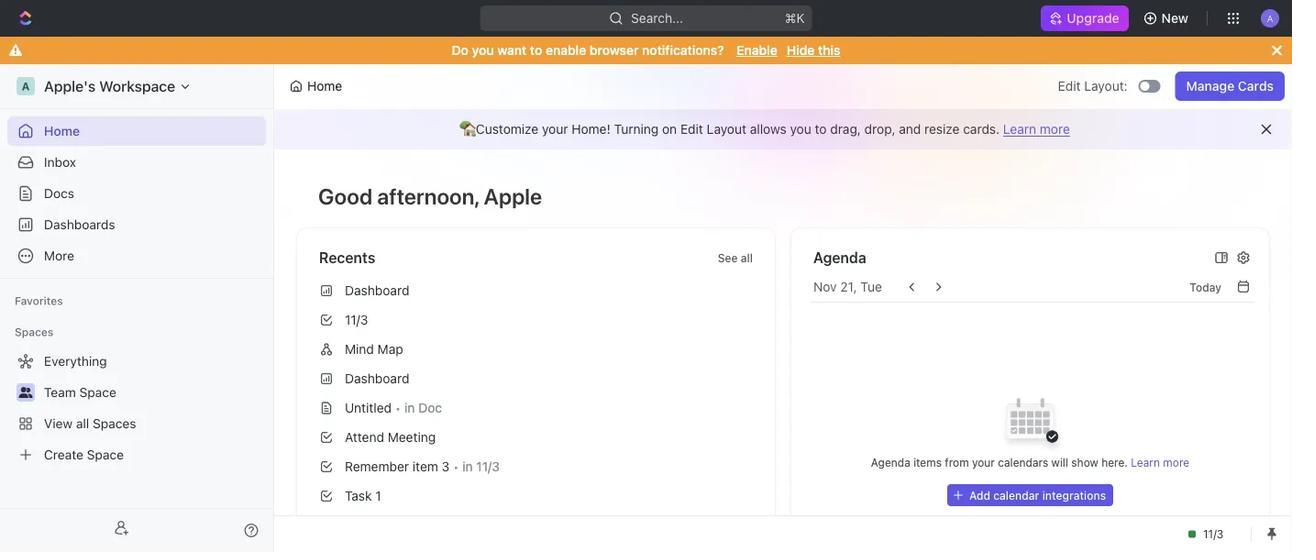 Task type: describe. For each thing, give the bounding box(es) containing it.
this
[[818, 43, 840, 58]]

‎task 1
[[345, 488, 381, 503]]

add calendar integrations
[[969, 489, 1106, 502]]

layout:
[[1084, 78, 1128, 94]]

view all spaces link
[[7, 409, 262, 438]]

add calendar integrations button
[[947, 484, 1113, 506]]

11/3 link
[[312, 305, 760, 335]]

manage cards button
[[1175, 72, 1285, 101]]

⌘k
[[785, 11, 805, 26]]

cards.
[[963, 122, 1000, 137]]

0 horizontal spatial more
[[1040, 122, 1070, 137]]

docs
[[44, 186, 74, 201]]

calendar
[[993, 489, 1039, 502]]

here.
[[1101, 456, 1128, 469]]

apple's
[[44, 77, 96, 95]]

workspace
[[99, 77, 175, 95]]

recents
[[319, 249, 375, 266]]

a inside a dropdown button
[[1267, 13, 1273, 23]]

view all spaces
[[44, 416, 136, 431]]

all for see
[[741, 251, 753, 264]]

meeting
[[388, 430, 436, 445]]

browser
[[590, 43, 639, 58]]

nov 21, tue button
[[813, 279, 882, 294]]

apple's workspace
[[44, 77, 175, 95]]

see all
[[718, 251, 753, 264]]

nov
[[813, 279, 837, 294]]

on
[[662, 122, 677, 137]]

team space
[[44, 385, 116, 400]]

tue
[[861, 279, 882, 294]]

notifications?
[[642, 43, 724, 58]]

agenda for agenda
[[813, 249, 866, 266]]

0 vertical spatial you
[[472, 43, 494, 58]]

agenda for agenda items from your calendars will show here. learn more
[[871, 456, 910, 469]]

resize
[[924, 122, 960, 137]]

add
[[969, 489, 990, 502]]

dashboard for 2nd the dashboard link from the bottom
[[345, 283, 409, 298]]

docs link
[[7, 179, 266, 208]]

manage cards
[[1186, 78, 1274, 94]]

0 horizontal spatial edit
[[680, 122, 703, 137]]

create
[[44, 447, 83, 462]]

inbox link
[[7, 148, 266, 177]]

21,
[[840, 279, 857, 294]]

agenda items from your calendars will show here. learn more
[[871, 456, 1189, 469]]

remember
[[345, 459, 409, 474]]

a button
[[1255, 4, 1285, 33]]

all for view
[[76, 416, 89, 431]]

edit layout:
[[1058, 78, 1128, 94]]

remember item 3 • in 11/3
[[345, 459, 500, 474]]

see all button
[[710, 247, 760, 269]]

hide
[[787, 43, 815, 58]]

‎task
[[345, 488, 372, 503]]

new button
[[1136, 4, 1199, 33]]

home link
[[7, 116, 266, 146]]

0 vertical spatial spaces
[[15, 326, 54, 338]]

and
[[899, 122, 921, 137]]

customize
[[476, 122, 538, 137]]

3
[[442, 459, 450, 474]]

apple
[[484, 183, 542, 209]]

0 vertical spatial to
[[530, 43, 542, 58]]

🏡
[[460, 122, 472, 137]]

1 horizontal spatial more
[[1163, 456, 1189, 469]]

a inside apple's workspace, , element
[[22, 80, 30, 93]]

map
[[377, 342, 403, 357]]

afternoon,
[[377, 183, 479, 209]]

everything
[[44, 354, 107, 369]]

• inside "remember item 3 • in 11/3"
[[453, 460, 459, 474]]

items
[[913, 456, 942, 469]]

mind
[[345, 342, 374, 357]]

mind map link
[[312, 335, 760, 364]]

1 horizontal spatial home
[[307, 78, 342, 94]]

do
[[452, 43, 469, 58]]

layout
[[707, 122, 746, 137]]

learn more link for agenda items from your calendars will show here.
[[1131, 456, 1189, 469]]

team
[[44, 385, 76, 400]]

calendars
[[998, 456, 1048, 469]]

dashboards
[[44, 217, 115, 232]]

will
[[1051, 456, 1068, 469]]

cards
[[1238, 78, 1274, 94]]

1
[[375, 488, 381, 503]]

today
[[1190, 281, 1221, 293]]

home!
[[572, 122, 610, 137]]

allows
[[750, 122, 786, 137]]

upgrade link
[[1041, 6, 1128, 31]]

from
[[945, 456, 969, 469]]

attend meeting link
[[312, 423, 760, 452]]

everything link
[[7, 347, 262, 376]]

view
[[44, 416, 73, 431]]

create space link
[[7, 440, 262, 470]]

turning
[[614, 122, 659, 137]]



Task type: locate. For each thing, give the bounding box(es) containing it.
1 vertical spatial •
[[453, 460, 459, 474]]

today button
[[1182, 276, 1229, 298]]

you right allows on the right top of the page
[[790, 122, 811, 137]]

1 horizontal spatial spaces
[[93, 416, 136, 431]]

nov 21, tue
[[813, 279, 882, 294]]

in left the doc
[[405, 400, 415, 415]]

11/3
[[345, 312, 368, 327], [476, 459, 500, 474]]

sidebar navigation
[[0, 64, 278, 552]]

1 horizontal spatial your
[[972, 456, 995, 469]]

inbox
[[44, 155, 76, 170]]

user group image
[[19, 387, 33, 398]]

want
[[497, 43, 527, 58]]

0 vertical spatial a
[[1267, 13, 1273, 23]]

more right "here."
[[1163, 456, 1189, 469]]

edit left layout:
[[1058, 78, 1081, 94]]

1 horizontal spatial learn
[[1131, 456, 1160, 469]]

0 horizontal spatial in
[[405, 400, 415, 415]]

1 vertical spatial your
[[972, 456, 995, 469]]

1 dashboard link from the top
[[312, 276, 760, 305]]

doc
[[418, 400, 442, 415]]

more
[[1040, 122, 1070, 137], [1163, 456, 1189, 469]]

1 horizontal spatial edit
[[1058, 78, 1081, 94]]

0 horizontal spatial to
[[530, 43, 542, 58]]

upgrade
[[1067, 11, 1119, 26]]

space down view all spaces
[[87, 447, 124, 462]]

dashboard for second the dashboard link from the top
[[345, 371, 409, 386]]

1 vertical spatial spaces
[[93, 416, 136, 431]]

dashboard link
[[312, 276, 760, 305], [312, 364, 760, 393]]

• inside untitled • in doc
[[395, 401, 401, 415]]

1 horizontal spatial to
[[815, 122, 827, 137]]

tree containing everything
[[7, 347, 266, 470]]

spaces inside tree
[[93, 416, 136, 431]]

space up view all spaces
[[79, 385, 116, 400]]

show
[[1071, 456, 1098, 469]]

alert
[[274, 109, 1292, 149]]

enable
[[737, 43, 777, 58]]

1 vertical spatial agenda
[[871, 456, 910, 469]]

a
[[1267, 13, 1273, 23], [22, 80, 30, 93]]

edit
[[1058, 78, 1081, 94], [680, 122, 703, 137]]

all right view
[[76, 416, 89, 431]]

in right 3
[[462, 459, 473, 474]]

1 vertical spatial dashboard link
[[312, 364, 760, 393]]

1 vertical spatial edit
[[680, 122, 703, 137]]

team space link
[[44, 378, 262, 407]]

alert containing 🏡 customize your home! turning on edit layout allows you to drag, drop, and resize cards.
[[274, 109, 1292, 149]]

apple's workspace, , element
[[17, 77, 35, 95]]

0 vertical spatial dashboard link
[[312, 276, 760, 305]]

item
[[412, 459, 438, 474]]

new
[[1161, 11, 1188, 26]]

agenda left items
[[871, 456, 910, 469]]

to
[[530, 43, 542, 58], [815, 122, 827, 137]]

a left apple's
[[22, 80, 30, 93]]

tree
[[7, 347, 266, 470]]

your left home! on the top of the page
[[542, 122, 568, 137]]

agenda
[[813, 249, 866, 266], [871, 456, 910, 469]]

learn more link right cards.
[[1003, 122, 1070, 137]]

tree inside "sidebar" navigation
[[7, 347, 266, 470]]

1 vertical spatial space
[[87, 447, 124, 462]]

11/3 up "mind"
[[345, 312, 368, 327]]

1 horizontal spatial all
[[741, 251, 753, 264]]

good
[[318, 183, 372, 209]]

all inside tree
[[76, 416, 89, 431]]

edit right on
[[680, 122, 703, 137]]

learn more link
[[1003, 122, 1070, 137], [1131, 456, 1189, 469]]

0 vertical spatial •
[[395, 401, 401, 415]]

agenda up nov 21, tue "dropdown button"
[[813, 249, 866, 266]]

0 horizontal spatial •
[[395, 401, 401, 415]]

1 horizontal spatial in
[[462, 459, 473, 474]]

2 dashboard from the top
[[345, 371, 409, 386]]

learn
[[1003, 122, 1036, 137], [1131, 456, 1160, 469]]

1 horizontal spatial agenda
[[871, 456, 910, 469]]

mind map
[[345, 342, 403, 357]]

0 horizontal spatial agenda
[[813, 249, 866, 266]]

• right 3
[[453, 460, 459, 474]]

in
[[405, 400, 415, 415], [462, 459, 473, 474]]

1 horizontal spatial a
[[1267, 13, 1273, 23]]

1 vertical spatial learn
[[1131, 456, 1160, 469]]

• right untitled
[[395, 401, 401, 415]]

attend meeting
[[345, 430, 436, 445]]

0 horizontal spatial all
[[76, 416, 89, 431]]

1 horizontal spatial learn more link
[[1131, 456, 1189, 469]]

space for create space
[[87, 447, 124, 462]]

1 vertical spatial all
[[76, 416, 89, 431]]

1 vertical spatial 11/3
[[476, 459, 500, 474]]

manage
[[1186, 78, 1235, 94]]

learn right cards.
[[1003, 122, 1036, 137]]

spaces up create space link
[[93, 416, 136, 431]]

home inside "sidebar" navigation
[[44, 123, 80, 138]]

0 vertical spatial home
[[307, 78, 342, 94]]

create space
[[44, 447, 124, 462]]

dashboard down recents
[[345, 283, 409, 298]]

🏡 customize your home! turning on edit layout allows you to drag, drop, and resize cards. learn more
[[460, 122, 1070, 137]]

1 vertical spatial in
[[462, 459, 473, 474]]

1 vertical spatial dashboard
[[345, 371, 409, 386]]

0 horizontal spatial you
[[472, 43, 494, 58]]

dashboard link up attend meeting link
[[312, 364, 760, 393]]

more button
[[7, 241, 266, 271]]

to left drag,
[[815, 122, 827, 137]]

0 horizontal spatial your
[[542, 122, 568, 137]]

drop,
[[864, 122, 895, 137]]

your right from
[[972, 456, 995, 469]]

spaces down favorites
[[15, 326, 54, 338]]

home
[[307, 78, 342, 94], [44, 123, 80, 138]]

1 vertical spatial to
[[815, 122, 827, 137]]

•
[[395, 401, 401, 415], [453, 460, 459, 474]]

more down edit layout:
[[1040, 122, 1070, 137]]

1 horizontal spatial you
[[790, 122, 811, 137]]

1 horizontal spatial 11/3
[[476, 459, 500, 474]]

your
[[542, 122, 568, 137], [972, 456, 995, 469]]

learn more link right "here."
[[1131, 456, 1189, 469]]

you right do
[[472, 43, 494, 58]]

enable
[[546, 43, 586, 58]]

space for team space
[[79, 385, 116, 400]]

to right want
[[530, 43, 542, 58]]

0 vertical spatial all
[[741, 251, 753, 264]]

dashboards link
[[7, 210, 266, 239]]

1 dashboard from the top
[[345, 283, 409, 298]]

all
[[741, 251, 753, 264], [76, 416, 89, 431]]

1 vertical spatial a
[[22, 80, 30, 93]]

learn right "here."
[[1131, 456, 1160, 469]]

0 vertical spatial more
[[1040, 122, 1070, 137]]

0 vertical spatial dashboard
[[345, 283, 409, 298]]

2 dashboard link from the top
[[312, 364, 760, 393]]

attend
[[345, 430, 384, 445]]

11/3 right 3
[[476, 459, 500, 474]]

see
[[718, 251, 738, 264]]

0 vertical spatial agenda
[[813, 249, 866, 266]]

0 vertical spatial space
[[79, 385, 116, 400]]

search...
[[631, 11, 683, 26]]

learn more link for 🏡 customize your home! turning on edit layout allows you to drag, drop, and resize cards.
[[1003, 122, 1070, 137]]

dashboard link up mind map link
[[312, 276, 760, 305]]

untitled
[[345, 400, 392, 415]]

1 vertical spatial learn more link
[[1131, 456, 1189, 469]]

1 vertical spatial more
[[1163, 456, 1189, 469]]

0 vertical spatial in
[[405, 400, 415, 415]]

1 vertical spatial you
[[790, 122, 811, 137]]

0 horizontal spatial learn
[[1003, 122, 1036, 137]]

0 vertical spatial learn
[[1003, 122, 1036, 137]]

0 horizontal spatial spaces
[[15, 326, 54, 338]]

integrations
[[1042, 489, 1106, 502]]

0 vertical spatial 11/3
[[345, 312, 368, 327]]

0 vertical spatial learn more link
[[1003, 122, 1070, 137]]

more
[[44, 248, 74, 263]]

dashboard
[[345, 283, 409, 298], [345, 371, 409, 386]]

you
[[472, 43, 494, 58], [790, 122, 811, 137]]

a up cards
[[1267, 13, 1273, 23]]

all inside button
[[741, 251, 753, 264]]

favorites button
[[7, 290, 70, 312]]

do you want to enable browser notifications? enable hide this
[[452, 43, 840, 58]]

spaces
[[15, 326, 54, 338], [93, 416, 136, 431]]

0 horizontal spatial 11/3
[[345, 312, 368, 327]]

0 vertical spatial edit
[[1058, 78, 1081, 94]]

drag,
[[830, 122, 861, 137]]

1 horizontal spatial •
[[453, 460, 459, 474]]

good afternoon, apple
[[318, 183, 542, 209]]

favorites
[[15, 294, 63, 307]]

0 horizontal spatial a
[[22, 80, 30, 93]]

dashboard down mind map
[[345, 371, 409, 386]]

untitled • in doc
[[345, 400, 442, 415]]

0 horizontal spatial home
[[44, 123, 80, 138]]

0 horizontal spatial learn more link
[[1003, 122, 1070, 137]]

all right 'see'
[[741, 251, 753, 264]]

0 vertical spatial your
[[542, 122, 568, 137]]

1 vertical spatial home
[[44, 123, 80, 138]]



Task type: vqa. For each thing, say whether or not it's contained in the screenshot.
bottommost AGENDA
yes



